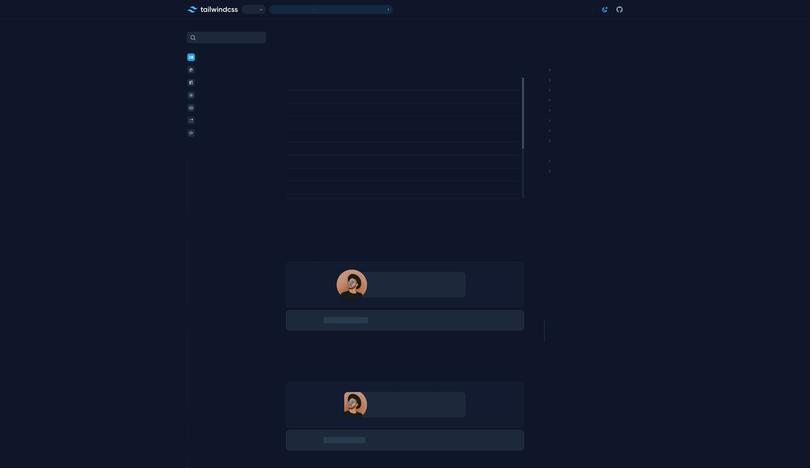 Task type: vqa. For each thing, say whether or not it's contained in the screenshot.
HELLO@EXAMPLE.COM... 'EMAIL FIELD'
yes



Task type: describe. For each thing, give the bounding box(es) containing it.
1 type here... text field from the top
[[342, 188, 558, 206]]



Task type: locate. For each thing, give the bounding box(es) containing it.
2 vertical spatial type here... text field
[[342, 291, 558, 308]]

2 type here... text field from the top
[[342, 257, 558, 274]]

back to adept.ai's job listings image
[[251, 13, 255, 18]]

1 type here... text field from the top
[[342, 99, 558, 116]]

1 vertical spatial type here... text field
[[342, 223, 558, 240]]

Type here... text field
[[342, 99, 558, 116], [342, 257, 558, 274]]

0 vertical spatial type here... text field
[[342, 99, 558, 116]]

adept.ai image
[[377, 5, 434, 26]]

1 vertical spatial type here... text field
[[342, 257, 558, 274]]

Type here... text field
[[342, 188, 558, 206], [342, 223, 558, 240], [342, 291, 558, 308]]

3 type here... text field from the top
[[342, 291, 558, 308]]

0 vertical spatial type here... text field
[[342, 188, 558, 206]]

hello@example.com... email field
[[342, 10, 558, 27]]

2 type here... text field from the top
[[342, 223, 558, 240]]



